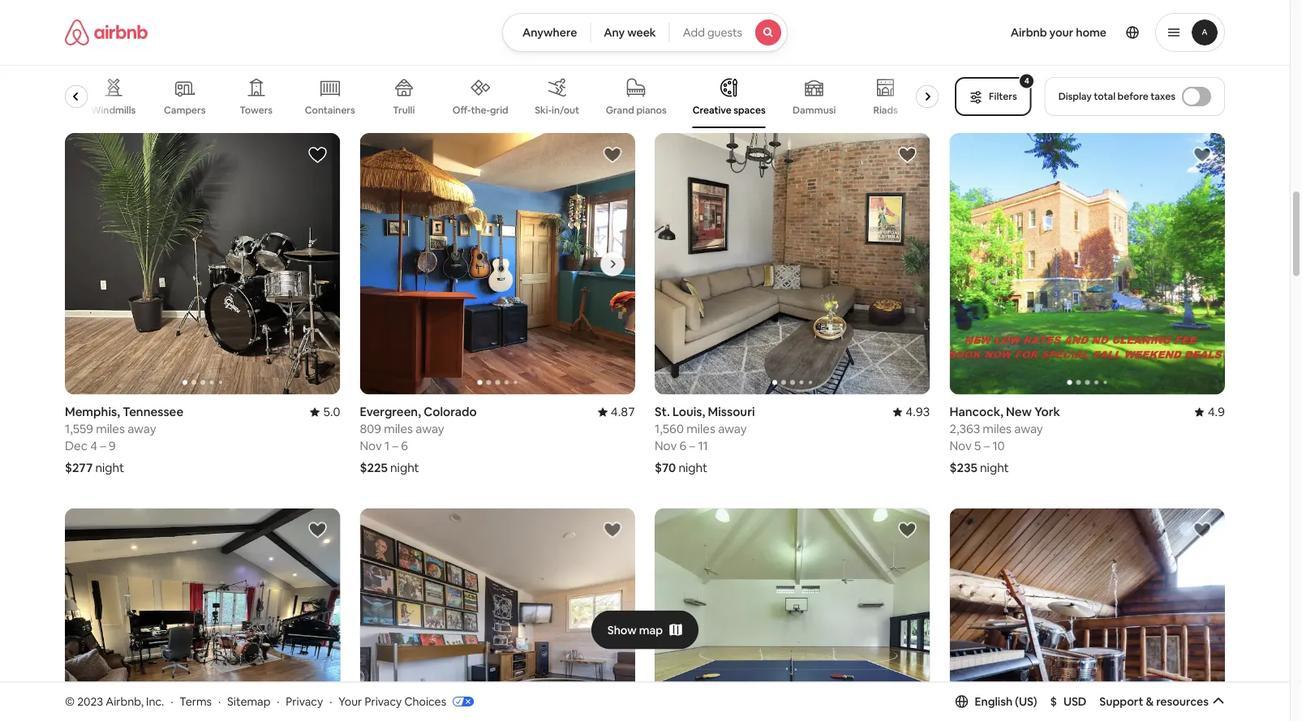 Task type: vqa. For each thing, say whether or not it's contained in the screenshot.
Catskill, New York 5.0 Out Of 5 Average Rating icon
yes



Task type: describe. For each thing, give the bounding box(es) containing it.
pianos
[[637, 104, 667, 116]]

your privacy choices link
[[339, 694, 474, 710]]

support
[[1100, 695, 1144, 709]]

sitemap
[[227, 694, 271, 709]]

hancock, new york 2,363 miles away nov 5 – 10 $235 night
[[950, 404, 1061, 476]]

memphis,
[[65, 404, 120, 420]]

17
[[703, 63, 715, 79]]

4.87
[[611, 404, 635, 420]]

9 inside memphis, tennessee 1,559 miles away dec 4 – 9 $277 night
[[109, 438, 116, 454]]

1 mexico from the left
[[65, 29, 106, 45]]

evergreen, colorado 809 miles away nov 1 – 6 $225 night
[[360, 404, 477, 476]]

canton, georgia 1,884 miles away nov 12 – 17
[[655, 29, 749, 79]]

ski-in/out
[[535, 104, 580, 116]]

2023
[[77, 694, 103, 709]]

add to wishlist: hancock, new york image
[[1193, 145, 1213, 165]]

colorado
[[424, 404, 477, 420]]

your
[[1050, 25, 1074, 40]]

3 · from the left
[[277, 694, 280, 709]]

809
[[360, 421, 381, 437]]

1 privacy from the left
[[286, 694, 323, 709]]

night inside mexico city, mexico 1,446 miles away nov 4 – 9 $329 night
[[96, 85, 125, 101]]

none search field containing anywhere
[[502, 13, 788, 52]]

memphis, tennessee 1,559 miles away dec 4 – 9 $277 night
[[65, 404, 184, 476]]

12
[[680, 63, 692, 79]]

4.9
[[1208, 404, 1225, 420]]

st. louis, missouri 1,560 miles away nov 6 – 11 $70 night
[[655, 404, 755, 476]]

airbnb your home link
[[1001, 15, 1117, 50]]

night inside the nov 5 – 10 $450 night
[[981, 85, 1010, 101]]

dec
[[65, 438, 88, 454]]

away inside st. louis, missouri 1,560 miles away nov 6 – 11 $70 night
[[718, 421, 747, 437]]

terms · sitemap · privacy
[[180, 694, 323, 709]]

night inside the evergreen, colorado 809 miles away nov 1 – 6 $225 night
[[390, 460, 419, 476]]

$225
[[360, 460, 388, 476]]

11
[[698, 438, 708, 454]]

5 inside hancock, new york 2,363 miles away nov 5 – 10 $235 night
[[975, 438, 981, 454]]

containers
[[305, 104, 356, 116]]

$329
[[65, 85, 93, 101]]

(us)
[[1015, 695, 1038, 709]]

any week button
[[590, 13, 670, 52]]

1,446
[[65, 46, 94, 62]]

2,363
[[950, 421, 980, 437]]

riads
[[874, 104, 899, 116]]

new for hancock,
[[1006, 404, 1032, 420]]

terms
[[180, 694, 212, 709]]

guests
[[708, 25, 743, 40]]

new for catskill,
[[998, 29, 1024, 45]]

4 inside memphis, tennessee 1,559 miles away dec 4 – 9 $277 night
[[90, 438, 97, 454]]

york for hancock, new york 2,363 miles away nov 5 – 10 $235 night
[[1035, 404, 1061, 420]]

grid
[[491, 104, 509, 116]]

– inside canton, georgia 1,884 miles away nov 12 – 17
[[694, 63, 700, 79]]

4.9 out of 5 average rating image
[[1195, 404, 1225, 420]]

away inside canton, georgia 1,884 miles away nov 12 – 17
[[718, 46, 747, 62]]

miles inside canton, georgia 1,884 miles away nov 12 – 17
[[687, 46, 716, 62]]

add
[[683, 25, 705, 40]]

4 inside mexico city, mexico 1,446 miles away nov 4 – 9 $329 night
[[90, 63, 97, 79]]

©
[[65, 694, 75, 709]]

add to wishlist: st. louis, missouri image
[[898, 145, 917, 165]]

– inside mexico city, mexico 1,446 miles away nov 4 – 9 $329 night
[[99, 63, 106, 79]]

– inside nov 25 – 30 night
[[401, 63, 407, 79]]

away inside memphis, tennessee 1,559 miles away dec 4 – 9 $277 night
[[128, 421, 156, 437]]

total
[[1094, 90, 1116, 103]]

– inside st. louis, missouri 1,560 miles away nov 6 – 11 $70 night
[[690, 438, 696, 454]]

grand pianos
[[606, 104, 667, 116]]

sitemap link
[[227, 694, 271, 709]]

add to wishlist: cabrera, dominican republic image
[[898, 521, 917, 540]]

privacy link
[[286, 694, 323, 709]]

city,
[[109, 29, 134, 45]]

$
[[1051, 695, 1057, 709]]

map
[[639, 623, 663, 638]]

york for catskill, new york
[[1026, 29, 1052, 45]]

&
[[1146, 695, 1154, 709]]

5.0 out of 5 average rating image
[[310, 404, 340, 420]]

spaces
[[734, 104, 766, 116]]

filters
[[989, 90, 1017, 103]]

airbnb
[[1011, 25, 1047, 40]]

profile element
[[808, 0, 1225, 65]]

nov inside the evergreen, colorado 809 miles away nov 1 – 6 $225 night
[[360, 438, 382, 454]]

dammusi
[[793, 104, 837, 116]]

add guests button
[[669, 13, 788, 52]]

trulli
[[393, 104, 415, 116]]

30
[[410, 63, 424, 79]]

add to wishlist: fairplay, colorado image
[[1193, 521, 1213, 540]]

nov inside nov 25 – 30 night
[[360, 63, 382, 79]]

miles inside memphis, tennessee 1,559 miles away dec 4 – 9 $277 night
[[96, 421, 125, 437]]

1 · from the left
[[171, 694, 173, 709]]

10 inside hancock, new york 2,363 miles away nov 5 – 10 $235 night
[[993, 438, 1005, 454]]

creative
[[693, 104, 732, 116]]

add guests
[[683, 25, 743, 40]]

st.
[[655, 404, 670, 420]]

add to wishlist: memphis, tennessee image
[[308, 145, 327, 165]]

resources
[[1157, 695, 1209, 709]]

night inside st. louis, missouri 1,560 miles away nov 6 – 11 $70 night
[[679, 460, 708, 476]]

the-
[[471, 104, 491, 116]]

english
[[975, 695, 1013, 709]]

– inside memphis, tennessee 1,559 miles away dec 4 – 9 $277 night
[[100, 438, 106, 454]]

off-
[[453, 104, 471, 116]]

miles inside the evergreen, colorado 809 miles away nov 1 – 6 $225 night
[[384, 421, 413, 437]]

away inside the evergreen, colorado 809 miles away nov 1 – 6 $225 night
[[416, 421, 444, 437]]

25
[[385, 63, 398, 79]]

airbnb,
[[106, 694, 144, 709]]

any
[[604, 25, 625, 40]]

4.93 out of 5 average rating image
[[893, 404, 930, 420]]

nov inside mexico city, mexico 1,446 miles away nov 4 – 9 $329 night
[[65, 63, 87, 79]]

add to wishlist: evergreen, colorado image
[[603, 145, 622, 165]]

nov inside the nov 5 – 10 $450 night
[[950, 63, 972, 79]]



Task type: locate. For each thing, give the bounding box(es) containing it.
miles down hancock,
[[983, 421, 1012, 437]]

0 horizontal spatial 5.0
[[323, 404, 340, 420]]

night right $450
[[981, 85, 1010, 101]]

nov
[[65, 63, 87, 79], [360, 63, 382, 79], [655, 63, 677, 79], [950, 63, 972, 79], [360, 438, 382, 454], [655, 438, 677, 454], [950, 438, 972, 454]]

mexico
[[65, 29, 106, 45], [137, 29, 178, 45]]

display total before taxes button
[[1045, 77, 1225, 116]]

miles inside mexico city, mexico 1,446 miles away nov 4 – 9 $329 night
[[97, 46, 125, 62]]

nov left the 25
[[360, 63, 382, 79]]

away down missouri
[[718, 421, 747, 437]]

– left 17
[[694, 63, 700, 79]]

10 inside the nov 5 – 10 $450 night
[[993, 63, 1005, 79]]

miles down memphis,
[[96, 421, 125, 437]]

5.0 for memphis, tennessee
[[323, 404, 340, 420]]

miles down city,
[[97, 46, 125, 62]]

1 vertical spatial york
[[1035, 404, 1061, 420]]

georgia
[[703, 29, 749, 45]]

9 right dec
[[109, 438, 116, 454]]

nov 5 – 10 $450 night
[[950, 63, 1010, 101]]

0 vertical spatial 10
[[993, 63, 1005, 79]]

4 down 1,446 on the top of page
[[90, 63, 97, 79]]

privacy
[[286, 694, 323, 709], [365, 694, 402, 709]]

– inside the evergreen, colorado 809 miles away nov 1 – 6 $225 night
[[392, 438, 399, 454]]

support & resources button
[[1100, 695, 1225, 709]]

© 2023 airbnb, inc. ·
[[65, 694, 173, 709]]

new right hancock,
[[1006, 404, 1032, 420]]

1 10 from the top
[[993, 63, 1005, 79]]

privacy inside 'link'
[[365, 694, 402, 709]]

in/out
[[552, 104, 580, 116]]

0 horizontal spatial privacy
[[286, 694, 323, 709]]

night inside memphis, tennessee 1,559 miles away dec 4 – 9 $277 night
[[95, 460, 124, 476]]

away down "colorado"
[[416, 421, 444, 437]]

york inside hancock, new york 2,363 miles away nov 5 – 10 $235 night
[[1035, 404, 1061, 420]]

– right dec
[[100, 438, 106, 454]]

5.0 for catskill, new york
[[1208, 29, 1225, 45]]

nov down '2,363'
[[950, 438, 972, 454]]

– right 1 on the bottom of the page
[[392, 438, 399, 454]]

1 5 from the top
[[975, 63, 981, 79]]

5 up $450
[[975, 63, 981, 79]]

new
[[998, 29, 1024, 45], [1006, 404, 1032, 420]]

missouri
[[708, 404, 755, 420]]

night up windmills
[[96, 85, 125, 101]]

mexico right city,
[[137, 29, 178, 45]]

0 horizontal spatial mexico
[[65, 29, 106, 45]]

4.93
[[906, 404, 930, 420]]

5 inside the nov 5 – 10 $450 night
[[975, 63, 981, 79]]

0 vertical spatial new
[[998, 29, 1024, 45]]

nov down 1,446 on the top of page
[[65, 63, 87, 79]]

catskill, new york
[[950, 29, 1052, 45]]

– inside the nov 5 – 10 $450 night
[[984, 63, 990, 79]]

1,560
[[655, 421, 684, 437]]

mexico up 1,446 on the top of page
[[65, 29, 106, 45]]

evergreen,
[[360, 404, 421, 420]]

away right '2,363'
[[1015, 421, 1043, 437]]

6 inside the evergreen, colorado 809 miles away nov 1 – 6 $225 night
[[401, 438, 408, 454]]

away down tennessee
[[128, 421, 156, 437]]

display
[[1059, 90, 1092, 103]]

1 horizontal spatial 5.0
[[1208, 29, 1225, 45]]

4.87 out of 5 average rating image
[[598, 404, 635, 420]]

1 6 from the left
[[401, 438, 408, 454]]

10
[[993, 63, 1005, 79], [993, 438, 1005, 454]]

2 10 from the top
[[993, 438, 1005, 454]]

louis,
[[673, 404, 706, 420]]

ski-
[[535, 104, 552, 116]]

– down hancock,
[[984, 438, 990, 454]]

your
[[339, 694, 362, 709]]

5.0 out of 5 average rating image
[[1195, 29, 1225, 45]]

2 privacy from the left
[[365, 694, 402, 709]]

2 6 from the left
[[680, 438, 687, 454]]

show
[[608, 623, 637, 638]]

windmills
[[91, 104, 136, 116]]

0 horizontal spatial 6
[[401, 438, 408, 454]]

catskill,
[[950, 29, 995, 45]]

choices
[[404, 694, 446, 709]]

any week
[[604, 25, 656, 40]]

1 vertical spatial 9
[[109, 438, 116, 454]]

usd
[[1064, 695, 1087, 709]]

mexico city, mexico 1,446 miles away nov 4 – 9 $329 night
[[65, 29, 178, 101]]

1 horizontal spatial 6
[[680, 438, 687, 454]]

· right inc.
[[171, 694, 173, 709]]

support & resources
[[1100, 695, 1209, 709]]

group
[[10, 65, 946, 128], [65, 133, 340, 395], [360, 133, 635, 395], [655, 133, 930, 395], [950, 133, 1225, 395], [65, 509, 340, 721], [360, 509, 635, 721], [655, 509, 930, 721], [950, 509, 1225, 721]]

nov inside st. louis, missouri 1,560 miles away nov 6 – 11 $70 night
[[655, 438, 677, 454]]

night up trulli
[[392, 85, 420, 101]]

before
[[1118, 90, 1149, 103]]

0 vertical spatial 4
[[90, 63, 97, 79]]

creative spaces
[[693, 104, 766, 116]]

hancock,
[[950, 404, 1004, 420]]

show map button
[[591, 611, 699, 650]]

nov down 1,560
[[655, 438, 677, 454]]

away inside mexico city, mexico 1,446 miles away nov 4 – 9 $329 night
[[128, 46, 157, 62]]

new inside hancock, new york 2,363 miles away nov 5 – 10 $235 night
[[1006, 404, 1032, 420]]

nov inside hancock, new york 2,363 miles away nov 5 – 10 $235 night
[[950, 438, 972, 454]]

4 · from the left
[[330, 694, 332, 709]]

airbnb your home
[[1011, 25, 1107, 40]]

off-the-grid
[[453, 104, 509, 116]]

miles up 17
[[687, 46, 716, 62]]

1 horizontal spatial privacy
[[365, 694, 402, 709]]

4 right dec
[[90, 438, 97, 454]]

4
[[90, 63, 97, 79], [90, 438, 97, 454]]

away
[[128, 46, 157, 62], [718, 46, 747, 62], [128, 421, 156, 437], [416, 421, 444, 437], [718, 421, 747, 437], [1015, 421, 1043, 437]]

night right $277
[[95, 460, 124, 476]]

group containing off-the-grid
[[10, 65, 946, 128]]

inc.
[[146, 694, 164, 709]]

2 5 from the top
[[975, 438, 981, 454]]

towers
[[240, 104, 273, 116]]

0 vertical spatial york
[[1026, 29, 1052, 45]]

campers
[[164, 104, 206, 116]]

0 vertical spatial 5.0
[[1208, 29, 1225, 45]]

night down 11
[[679, 460, 708, 476]]

nov 25 – 30 night
[[360, 63, 424, 101]]

6
[[401, 438, 408, 454], [680, 438, 687, 454]]

4.97
[[611, 29, 635, 45]]

$450
[[950, 85, 979, 101]]

$ usd
[[1051, 695, 1087, 709]]

english (us)
[[975, 695, 1038, 709]]

9 inside mexico city, mexico 1,446 miles away nov 4 – 9 $329 night
[[108, 63, 115, 79]]

· left privacy link
[[277, 694, 280, 709]]

1 vertical spatial new
[[1006, 404, 1032, 420]]

2 · from the left
[[218, 694, 221, 709]]

miles up 11
[[687, 421, 716, 437]]

10 up filters
[[993, 63, 1005, 79]]

show map
[[608, 623, 663, 638]]

6 inside st. louis, missouri 1,560 miles away nov 6 – 11 $70 night
[[680, 438, 687, 454]]

add to wishlist: yucca valley, california image
[[603, 521, 622, 540]]

1
[[385, 438, 390, 454]]

· left your
[[330, 694, 332, 709]]

filters button
[[955, 77, 1032, 116]]

– right the 25
[[401, 63, 407, 79]]

tennessee
[[123, 404, 184, 420]]

$235
[[950, 460, 978, 476]]

miles inside st. louis, missouri 1,560 miles away nov 6 – 11 $70 night
[[687, 421, 716, 437]]

$277
[[65, 460, 93, 476]]

1,884
[[655, 46, 684, 62]]

nov inside canton, georgia 1,884 miles away nov 12 – 17
[[655, 63, 677, 79]]

9
[[108, 63, 115, 79], [109, 438, 116, 454]]

anywhere button
[[502, 13, 591, 52]]

anywhere
[[523, 25, 577, 40]]

0 vertical spatial 5
[[975, 63, 981, 79]]

1 vertical spatial 4
[[90, 438, 97, 454]]

taxes
[[1151, 90, 1176, 103]]

new right catskill,
[[998, 29, 1024, 45]]

–
[[99, 63, 106, 79], [401, 63, 407, 79], [694, 63, 700, 79], [984, 63, 990, 79], [100, 438, 106, 454], [392, 438, 399, 454], [690, 438, 696, 454], [984, 438, 990, 454]]

miles inside hancock, new york 2,363 miles away nov 5 – 10 $235 night
[[983, 421, 1012, 437]]

night inside nov 25 – 30 night
[[392, 85, 420, 101]]

2 mexico from the left
[[137, 29, 178, 45]]

miles down evergreen,
[[384, 421, 413, 437]]

– up filters
[[984, 63, 990, 79]]

nov up $450
[[950, 63, 972, 79]]

nov left 1 on the bottom of the page
[[360, 438, 382, 454]]

english (us) button
[[956, 695, 1038, 709]]

canton,
[[655, 29, 700, 45]]

10 down hancock,
[[993, 438, 1005, 454]]

nov down 1,884
[[655, 63, 677, 79]]

grand
[[606, 104, 635, 116]]

away down georgia
[[718, 46, 747, 62]]

night right $235
[[980, 460, 1009, 476]]

6 left 11
[[680, 438, 687, 454]]

add to wishlist: mountainville, new york image
[[308, 521, 327, 540]]

miles
[[97, 46, 125, 62], [687, 46, 716, 62], [96, 421, 125, 437], [384, 421, 413, 437], [687, 421, 716, 437], [983, 421, 1012, 437]]

· right terms
[[218, 694, 221, 709]]

night
[[96, 85, 125, 101], [392, 85, 420, 101], [981, 85, 1010, 101], [95, 460, 124, 476], [390, 460, 419, 476], [679, 460, 708, 476], [980, 460, 1009, 476]]

1 vertical spatial 5.0
[[323, 404, 340, 420]]

0 vertical spatial 9
[[108, 63, 115, 79]]

1 vertical spatial 10
[[993, 438, 1005, 454]]

privacy left your
[[286, 694, 323, 709]]

1 vertical spatial 5
[[975, 438, 981, 454]]

privacy right your
[[365, 694, 402, 709]]

1 horizontal spatial mexico
[[137, 29, 178, 45]]

away down city,
[[128, 46, 157, 62]]

None search field
[[502, 13, 788, 52]]

6 right 1 on the bottom of the page
[[401, 438, 408, 454]]

night right $225
[[390, 460, 419, 476]]

– up windmills
[[99, 63, 106, 79]]

4.97 out of 5 average rating image
[[598, 29, 635, 45]]

9 down city,
[[108, 63, 115, 79]]

$70
[[655, 460, 676, 476]]

night inside hancock, new york 2,363 miles away nov 5 – 10 $235 night
[[980, 460, 1009, 476]]

terms link
[[180, 694, 212, 709]]

5 down '2,363'
[[975, 438, 981, 454]]

york
[[1026, 29, 1052, 45], [1035, 404, 1061, 420]]

– left 11
[[690, 438, 696, 454]]

– inside hancock, new york 2,363 miles away nov 5 – 10 $235 night
[[984, 438, 990, 454]]

away inside hancock, new york 2,363 miles away nov 5 – 10 $235 night
[[1015, 421, 1043, 437]]



